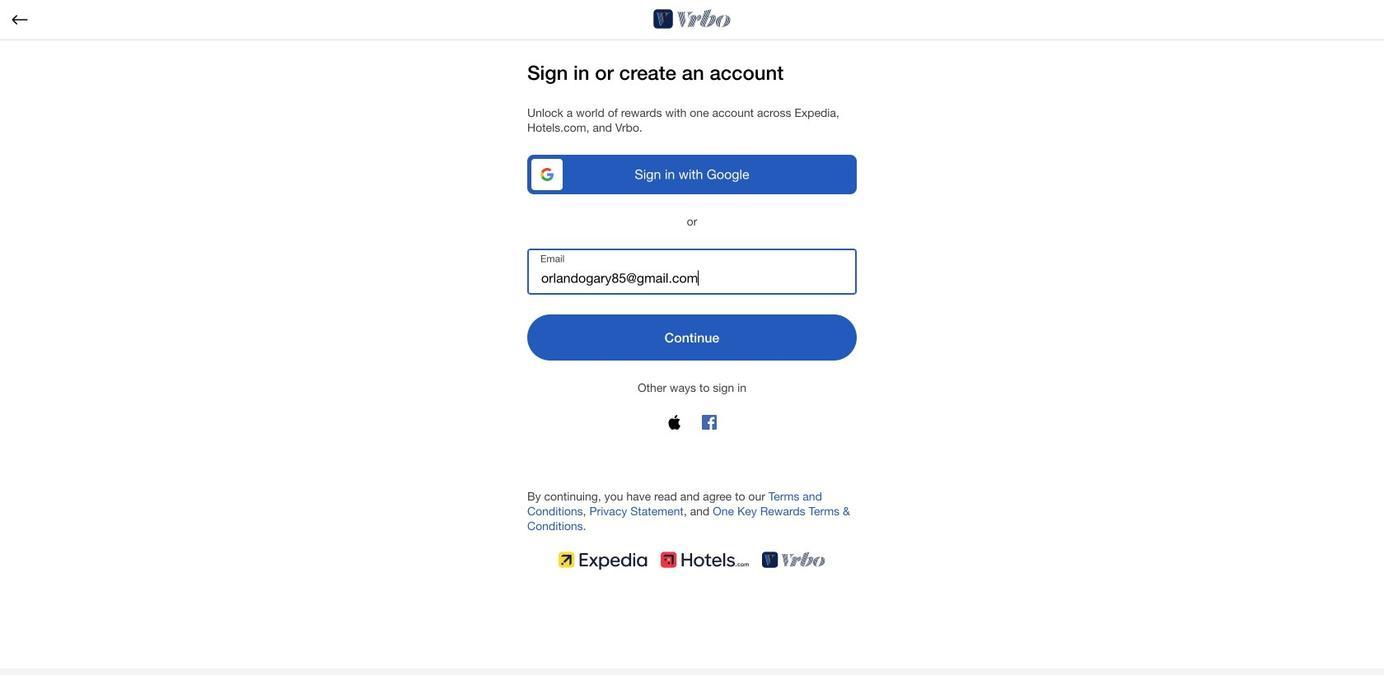 Task type: describe. For each thing, give the bounding box(es) containing it.
go back image
[[12, 15, 28, 25]]

apple image
[[668, 415, 682, 430]]



Task type: locate. For each thing, give the bounding box(es) containing it.
vrbo image
[[654, 7, 731, 31]]

facebook image
[[702, 415, 717, 430]]

go back image
[[10, 10, 30, 30]]

None email field
[[527, 249, 857, 295]]



Task type: vqa. For each thing, say whether or not it's contained in the screenshot.
Show next image for No additional fees expect a small one for pets. Minutes from downtown Ocala.
no



